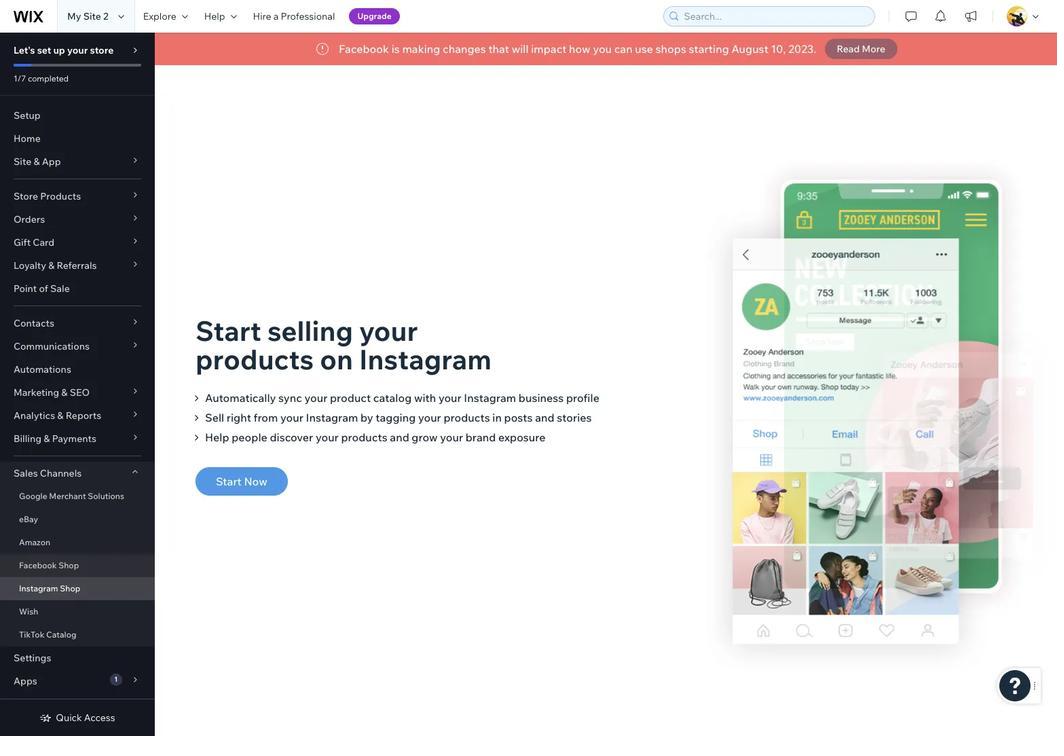 Task type: locate. For each thing, give the bounding box(es) containing it.
store products button
[[0, 185, 155, 208]]

sidebar element
[[0, 33, 155, 736]]

sales channels
[[14, 467, 82, 479]]

settings
[[14, 652, 51, 664]]

shop down facebook shop link
[[60, 583, 80, 594]]

store products
[[14, 190, 81, 202]]

0 vertical spatial site
[[83, 10, 101, 22]]

billing
[[14, 433, 42, 445]]

2
[[103, 10, 109, 22]]

my
[[67, 10, 81, 22]]

store
[[14, 190, 38, 202]]

site & app button
[[0, 150, 155, 173]]

quick access button
[[40, 712, 115, 724]]

Search... field
[[680, 7, 871, 26]]

shop down amazon link
[[59, 560, 79, 570]]

tiktok
[[19, 630, 44, 640]]

card
[[33, 236, 54, 249]]

catalog
[[46, 630, 76, 640]]

site
[[83, 10, 101, 22], [14, 156, 31, 168]]

setup
[[14, 109, 41, 122]]

site down 'home'
[[14, 156, 31, 168]]

& right billing
[[44, 433, 50, 445]]

1/7 completed
[[14, 73, 69, 84]]

&
[[34, 156, 40, 168], [48, 259, 55, 272], [61, 386, 68, 399], [57, 410, 64, 422], [44, 433, 50, 445]]

1 vertical spatial shop
[[60, 583, 80, 594]]

& for site
[[34, 156, 40, 168]]

let's
[[14, 44, 35, 56]]

& inside dropdown button
[[44, 433, 50, 445]]

hire
[[253, 10, 271, 22]]

point of sale
[[14, 283, 70, 295]]

& left reports
[[57, 410, 64, 422]]

hire a professional link
[[245, 0, 343, 33]]

quick access
[[56, 712, 115, 724]]

orders button
[[0, 208, 155, 231]]

shop
[[59, 560, 79, 570], [60, 583, 80, 594]]

tiktok catalog
[[19, 630, 76, 640]]

0 vertical spatial shop
[[59, 560, 79, 570]]

automations
[[14, 363, 71, 376]]

1/7
[[14, 73, 26, 84]]

& right loyalty
[[48, 259, 55, 272]]

0 horizontal spatial site
[[14, 156, 31, 168]]

1 horizontal spatial site
[[83, 10, 101, 22]]

tiktok catalog link
[[0, 623, 155, 647]]

hire a professional
[[253, 10, 335, 22]]

orders
[[14, 213, 45, 225]]

1 vertical spatial site
[[14, 156, 31, 168]]

app
[[42, 156, 61, 168]]

explore
[[143, 10, 176, 22]]

upgrade button
[[349, 8, 400, 24]]

billing & payments
[[14, 433, 96, 445]]

setup link
[[0, 104, 155, 127]]

referrals
[[57, 259, 97, 272]]

upgrade
[[358, 11, 392, 21]]

& inside dropdown button
[[34, 156, 40, 168]]

& for billing
[[44, 433, 50, 445]]

facebook
[[19, 560, 57, 570]]

& for loyalty
[[48, 259, 55, 272]]

site left 2
[[83, 10, 101, 22]]

facebook shop
[[19, 560, 79, 570]]

instagram
[[19, 583, 58, 594]]

gift
[[14, 236, 31, 249]]

analytics & reports
[[14, 410, 101, 422]]

store
[[90, 44, 114, 56]]

payments
[[52, 433, 96, 445]]

& left seo
[[61, 386, 68, 399]]

& left the app
[[34, 156, 40, 168]]

marketing & seo
[[14, 386, 90, 399]]



Task type: vqa. For each thing, say whether or not it's contained in the screenshot.
Marketing & SEO
yes



Task type: describe. For each thing, give the bounding box(es) containing it.
communications
[[14, 340, 90, 352]]

marketing & seo button
[[0, 381, 155, 404]]

1
[[114, 675, 118, 684]]

channels
[[40, 467, 82, 479]]

google merchant solutions
[[19, 491, 124, 501]]

amazon link
[[0, 531, 155, 554]]

& for analytics
[[57, 410, 64, 422]]

loyalty
[[14, 259, 46, 272]]

reports
[[66, 410, 101, 422]]

shop for facebook shop
[[59, 560, 79, 570]]

instagram shop
[[19, 583, 80, 594]]

settings link
[[0, 647, 155, 670]]

loyalty & referrals
[[14, 259, 97, 272]]

& for marketing
[[61, 386, 68, 399]]

sale
[[50, 283, 70, 295]]

analytics & reports button
[[0, 404, 155, 427]]

access
[[84, 712, 115, 724]]

apps
[[14, 675, 37, 687]]

quick
[[56, 712, 82, 724]]

seo
[[70, 386, 90, 399]]

gift card button
[[0, 231, 155, 254]]

automations link
[[0, 358, 155, 381]]

amazon
[[19, 537, 50, 547]]

site & app
[[14, 156, 61, 168]]

your
[[67, 44, 88, 56]]

ebay link
[[0, 508, 155, 531]]

help button
[[196, 0, 245, 33]]

ebay
[[19, 514, 38, 524]]

contacts
[[14, 317, 54, 329]]

completed
[[28, 73, 69, 84]]

communications button
[[0, 335, 155, 358]]

merchant
[[49, 491, 86, 501]]

gift card
[[14, 236, 54, 249]]

wish
[[19, 606, 38, 617]]

point
[[14, 283, 37, 295]]

products
[[40, 190, 81, 202]]

wish link
[[0, 600, 155, 623]]

billing & payments button
[[0, 427, 155, 450]]

contacts button
[[0, 312, 155, 335]]

marketing
[[14, 386, 59, 399]]

google
[[19, 491, 47, 501]]

shop for instagram shop
[[60, 583, 80, 594]]

a
[[274, 10, 279, 22]]

help
[[204, 10, 225, 22]]

of
[[39, 283, 48, 295]]

loyalty & referrals button
[[0, 254, 155, 277]]

facebook shop link
[[0, 554, 155, 577]]

home
[[14, 132, 41, 145]]

google merchant solutions link
[[0, 485, 155, 508]]

professional
[[281, 10, 335, 22]]

analytics
[[14, 410, 55, 422]]

let's set up your store
[[14, 44, 114, 56]]

sales
[[14, 467, 38, 479]]

set
[[37, 44, 51, 56]]

site inside dropdown button
[[14, 156, 31, 168]]

point of sale link
[[0, 277, 155, 300]]

instagram shop link
[[0, 577, 155, 600]]

my site 2
[[67, 10, 109, 22]]

up
[[53, 44, 65, 56]]

home link
[[0, 127, 155, 150]]

solutions
[[88, 491, 124, 501]]

sales channels button
[[0, 462, 155, 485]]



